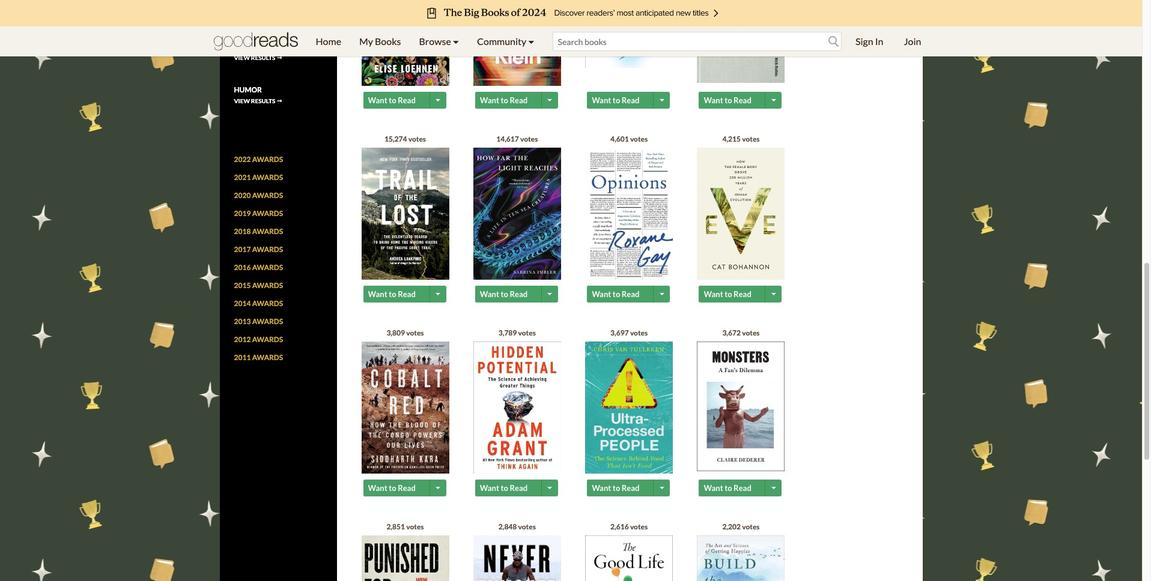 Task type: vqa. For each thing, say whether or not it's contained in the screenshot.
Interest Based Ads link
no



Task type: locate. For each thing, give the bounding box(es) containing it.
awards for 2018 awards
[[252, 227, 283, 236]]

1 → from the top
[[277, 54, 283, 61]]

want to read up 2,202
[[704, 484, 752, 493]]

want to read up 2,848 at the bottom left of page
[[480, 484, 528, 493]]

want to read up 14,617
[[480, 96, 528, 105]]

7 awards from the top
[[252, 263, 283, 272]]

3 awards from the top
[[252, 191, 283, 200]]

humor view results →
[[234, 86, 283, 105]]

2 ▾ from the left
[[528, 35, 534, 47]]

awards down 2013 awards at left bottom
[[252, 335, 283, 344]]

sign
[[856, 35, 873, 47]]

want up 14,617
[[480, 96, 499, 105]]

want for want to read button over 14,617
[[480, 96, 499, 105]]

5 awards from the top
[[252, 227, 283, 236]]

eve by cat bohannon image
[[697, 148, 785, 280]]

want up "4,215"
[[704, 96, 723, 105]]

want for want to read button on top of 3,697
[[592, 290, 611, 299]]

to up 3,809
[[389, 290, 396, 299]]

2017
[[234, 245, 251, 254]]

1 vertical spatial →
[[277, 98, 283, 105]]

2 view from the top
[[234, 98, 250, 105]]

→ inside history & biography view results →
[[277, 54, 283, 61]]

read up 3,809 votes
[[398, 290, 416, 299]]

want to read up 15,274
[[368, 96, 416, 105]]

awards for 2022 awards
[[252, 155, 283, 164]]

4 awards from the top
[[252, 209, 283, 218]]

read up "4,215 votes"
[[734, 96, 752, 105]]

→
[[277, 54, 283, 61], [277, 98, 283, 105]]

read up the 2,616 votes
[[622, 484, 640, 493]]

2018 awards
[[234, 227, 283, 236]]

1 awards from the top
[[252, 155, 283, 164]]

menu
[[307, 26, 544, 56]]

sign in link
[[847, 26, 893, 56]]

▾ right community
[[528, 35, 534, 47]]

want for want to read button above 3,789
[[480, 290, 499, 299]]

2011
[[234, 354, 251, 363]]

2017 awards
[[234, 245, 283, 254]]

read
[[398, 96, 416, 105], [510, 96, 528, 105], [622, 96, 640, 105], [734, 96, 752, 105], [398, 290, 416, 299], [510, 290, 528, 299], [622, 290, 640, 299], [734, 290, 752, 299], [398, 484, 416, 493], [510, 484, 528, 493], [622, 484, 640, 493], [734, 484, 752, 493]]

votes right 14,617
[[520, 135, 538, 144]]

0 vertical spatial →
[[277, 54, 283, 61]]

2,616 votes
[[610, 523, 648, 532]]

2013 awards
[[234, 317, 283, 326]]

2,851
[[387, 523, 405, 532]]

11 awards from the top
[[252, 335, 283, 344]]

doppelganger by naomi klein image
[[473, 0, 561, 86]]

votes right 3,697
[[630, 329, 648, 338]]

votes for 3,697 votes
[[630, 329, 648, 338]]

2021 awards
[[234, 173, 283, 182]]

want to read button up 2,848 at the bottom left of page
[[475, 480, 543, 497]]

→ down biography
[[277, 54, 283, 61]]

8 awards from the top
[[252, 281, 283, 290]]

4,601
[[610, 135, 629, 144]]

want to read for want to read button over 14,617
[[480, 96, 528, 105]]

3,672
[[722, 329, 741, 338]]

sign in
[[856, 35, 884, 47]]

read up 3,697 votes
[[622, 290, 640, 299]]

want to read up '2,851'
[[368, 484, 416, 493]]

trail of the lost by andrea lankford image
[[361, 148, 449, 280]]

1 results from the top
[[251, 54, 275, 61]]

2 → from the top
[[277, 98, 283, 105]]

read up 2,851 votes
[[398, 484, 416, 493]]

results down humor
[[251, 98, 275, 105]]

read up 3,789 votes
[[510, 290, 528, 299]]

hidden potential by adam m. grant image
[[473, 342, 561, 474]]

2 awards from the top
[[252, 173, 283, 182]]

want to read for want to read button on top of 3,672
[[704, 290, 752, 299]]

want up 2,616
[[592, 484, 611, 493]]

2021
[[234, 173, 251, 182]]

9 awards from the top
[[252, 299, 283, 308]]

votes right 4,601
[[630, 135, 648, 144]]

awards for 2019 awards
[[252, 209, 283, 218]]

awards up "2021 awards" "link"
[[252, 155, 283, 164]]

votes right "4,215"
[[742, 135, 760, 144]]

2012 awards
[[234, 335, 283, 344]]

awards down the 2018 awards link
[[252, 245, 283, 254]]

want for want to read button on top of "4,215"
[[704, 96, 723, 105]]

3,789
[[499, 329, 517, 338]]

want up 4,601
[[592, 96, 611, 105]]

2016
[[234, 263, 251, 272]]

2,851 votes
[[387, 523, 424, 532]]

votes right 3,809
[[406, 329, 424, 338]]

results down &
[[251, 54, 275, 61]]

awards down 2012 awards
[[252, 354, 283, 363]]

votes right 2,616
[[630, 523, 648, 532]]

want to read for want to read button above 3,789
[[480, 290, 528, 299]]

15,274
[[384, 135, 407, 144]]

2021 awards link
[[234, 173, 283, 182]]

read up 2,848 votes
[[510, 484, 528, 493]]

want to read button up 2,202
[[699, 480, 767, 497]]

10 awards from the top
[[252, 317, 283, 326]]

want to read up "4,215"
[[704, 96, 752, 105]]

want to read button up 14,617
[[475, 92, 543, 109]]

0 vertical spatial results
[[251, 54, 275, 61]]

2012
[[234, 335, 251, 344]]

want
[[368, 96, 387, 105], [480, 96, 499, 105], [592, 96, 611, 105], [704, 96, 723, 105], [368, 290, 387, 299], [480, 290, 499, 299], [592, 290, 611, 299], [704, 290, 723, 299], [368, 484, 387, 493], [480, 484, 499, 493], [592, 484, 611, 493], [704, 484, 723, 493]]

want up 15,274
[[368, 96, 387, 105]]

12 awards from the top
[[252, 354, 283, 363]]

want to read for want to read button above 2,202
[[704, 484, 752, 493]]

votes for 2,851 votes
[[406, 523, 424, 532]]

0 vertical spatial view
[[234, 54, 250, 61]]

1 view from the top
[[234, 54, 250, 61]]

results
[[251, 54, 275, 61], [251, 98, 275, 105]]

4,215 votes
[[722, 135, 760, 144]]

want to read for want to read button above '2,851'
[[368, 484, 416, 493]]

want to read button
[[363, 92, 431, 109], [475, 92, 543, 109], [587, 92, 655, 109], [699, 92, 767, 109], [363, 286, 431, 303], [475, 286, 543, 303], [587, 286, 655, 303], [699, 286, 767, 303], [363, 480, 431, 497], [475, 480, 543, 497], [587, 480, 655, 497], [699, 480, 767, 497]]

awards for 2013 awards
[[252, 317, 283, 326]]

want to read for want to read button above 15,274
[[368, 96, 416, 105]]

never finished by david goggins image
[[473, 536, 561, 582]]

▾ right browse at the top left of the page
[[453, 35, 459, 47]]

read up 2,202 votes at the bottom
[[734, 484, 752, 493]]

2014 awards
[[234, 299, 283, 308]]

want to read up 4,601
[[592, 96, 640, 105]]

6 awards from the top
[[252, 245, 283, 254]]

awards up 2017 awards link
[[252, 227, 283, 236]]

punished for dreaming by bettina l. love image
[[361, 536, 449, 582]]

awards down 2020 awards
[[252, 209, 283, 218]]

read up '3,672 votes'
[[734, 290, 752, 299]]

4,215
[[722, 135, 741, 144]]

→ down history & biography view results →
[[277, 98, 283, 105]]

to up "4,215"
[[725, 96, 732, 105]]

want for want to read button on top of 2,848 at the bottom left of page
[[480, 484, 499, 493]]

results inside history & biography view results →
[[251, 54, 275, 61]]

votes right '2,851'
[[406, 523, 424, 532]]

votes right 2,202
[[742, 523, 760, 532]]

want to read button up 3,672
[[699, 286, 767, 303]]

want for want to read button above '2,851'
[[368, 484, 387, 493]]

2,202
[[722, 523, 741, 532]]

want for want to read button over 2,616
[[592, 484, 611, 493]]

awards down "2021 awards" "link"
[[252, 191, 283, 200]]

want to read up 3,809
[[368, 290, 416, 299]]

awards up 2020 awards
[[252, 173, 283, 182]]

2012 awards link
[[234, 335, 283, 344]]

votes right 3,672
[[742, 329, 760, 338]]

awards up 2013 awards at left bottom
[[252, 299, 283, 308]]

4,601 votes
[[610, 135, 648, 144]]

0 horizontal spatial ▾
[[453, 35, 459, 47]]

▾
[[453, 35, 459, 47], [528, 35, 534, 47]]

want to read for want to read button on top of 3,697
[[592, 290, 640, 299]]

awards
[[252, 155, 283, 164], [252, 173, 283, 182], [252, 191, 283, 200], [252, 209, 283, 218], [252, 227, 283, 236], [252, 245, 283, 254], [252, 263, 283, 272], [252, 281, 283, 290], [252, 299, 283, 308], [252, 317, 283, 326], [252, 335, 283, 344], [252, 354, 283, 363]]

awards down 2017 awards
[[252, 263, 283, 272]]

want to read up 3,789
[[480, 290, 528, 299]]

want up 3,789
[[480, 290, 499, 299]]

view inside history & biography view results →
[[234, 54, 250, 61]]

1 horizontal spatial ▾
[[528, 35, 534, 47]]

→ inside 'humor view results →'
[[277, 98, 283, 105]]

votes
[[408, 135, 426, 144], [520, 135, 538, 144], [630, 135, 648, 144], [742, 135, 760, 144], [406, 329, 424, 338], [518, 329, 536, 338], [630, 329, 648, 338], [742, 329, 760, 338], [406, 523, 424, 532], [518, 523, 536, 532], [630, 523, 648, 532], [742, 523, 760, 532]]

humor
[[234, 86, 262, 95]]

votes right 15,274
[[408, 135, 426, 144]]

history & biography view results →
[[234, 42, 315, 61]]

votes right 2,848 at the bottom left of page
[[518, 523, 536, 532]]

▾ inside dropdown button
[[453, 35, 459, 47]]

awards down 2016 awards link at the top of the page
[[252, 281, 283, 290]]

view down humor
[[234, 98, 250, 105]]

2013 awards link
[[234, 317, 283, 326]]

to
[[389, 96, 396, 105], [501, 96, 508, 105], [613, 96, 620, 105], [725, 96, 732, 105], [389, 290, 396, 299], [501, 290, 508, 299], [613, 290, 620, 299], [725, 290, 732, 299], [389, 484, 396, 493], [501, 484, 508, 493], [613, 484, 620, 493], [725, 484, 732, 493]]

votes for 3,672 votes
[[742, 329, 760, 338]]

want to read
[[368, 96, 416, 105], [480, 96, 528, 105], [592, 96, 640, 105], [704, 96, 752, 105], [368, 290, 416, 299], [480, 290, 528, 299], [592, 290, 640, 299], [704, 290, 752, 299], [368, 484, 416, 493], [480, 484, 528, 493], [592, 484, 640, 493], [704, 484, 752, 493]]

2015
[[234, 281, 251, 290]]

want up 2,202
[[704, 484, 723, 493]]

the most anticipated books of 2024 image
[[90, 0, 1052, 26]]

view
[[234, 54, 250, 61], [234, 98, 250, 105]]

want to read for want to read button on top of 3,809
[[368, 290, 416, 299]]

in
[[875, 35, 884, 47]]

want for want to read button on top of 3,809
[[368, 290, 387, 299]]

view down history
[[234, 54, 250, 61]]

votes for 14,617 votes
[[520, 135, 538, 144]]

menu containing home
[[307, 26, 544, 56]]

2016 awards
[[234, 263, 283, 272]]

books
[[375, 35, 401, 47]]

&
[[266, 42, 271, 51]]

want to read up 3,672
[[704, 290, 752, 299]]

awards for 2021 awards
[[252, 173, 283, 182]]

▾ inside "popup button"
[[528, 35, 534, 47]]

to up 2,202
[[725, 484, 732, 493]]

want to read up 3,697
[[592, 290, 640, 299]]

want to read for want to read button over 4,601
[[592, 96, 640, 105]]

want to read up 2,616
[[592, 484, 640, 493]]

want up 2,848 at the bottom left of page
[[480, 484, 499, 493]]

want up 3,697
[[592, 290, 611, 299]]

want up '2,851'
[[368, 484, 387, 493]]

want to read button up 2,616
[[587, 480, 655, 497]]

1 ▾ from the left
[[453, 35, 459, 47]]

votes right 3,789
[[518, 329, 536, 338]]

ultra-processed people by chris van tulleken image
[[585, 342, 673, 475]]

1 vertical spatial view
[[234, 98, 250, 105]]

1 vertical spatial results
[[251, 98, 275, 105]]

votes for 15,274 votes
[[408, 135, 426, 144]]

on our best behavior by elise loehnen image
[[361, 0, 449, 87]]

14,617
[[496, 135, 519, 144]]

votes for 2,616 votes
[[630, 523, 648, 532]]

want up 3,809
[[368, 290, 387, 299]]

2018
[[234, 227, 251, 236]]

votes for 4,601 votes
[[630, 135, 648, 144]]

awards for 2015 awards
[[252, 281, 283, 290]]

awards down 2014 awards
[[252, 317, 283, 326]]

want to read for want to read button on top of 2,848 at the bottom left of page
[[480, 484, 528, 493]]

15,274 votes
[[384, 135, 426, 144]]

want up 3,672
[[704, 290, 723, 299]]

votes for 3,809 votes
[[406, 329, 424, 338]]

2 results from the top
[[251, 98, 275, 105]]



Task type: describe. For each thing, give the bounding box(es) containing it.
2022 awards link
[[234, 155, 283, 164]]

read up 14,617 votes
[[510, 96, 528, 105]]

to up 3,789
[[501, 290, 508, 299]]

3,789 votes
[[499, 329, 536, 338]]

2019
[[234, 209, 251, 218]]

opinions by roxane gay image
[[585, 148, 673, 283]]

view inside 'humor view results →'
[[234, 98, 250, 105]]

to up 3,697
[[613, 290, 620, 299]]

2,848
[[499, 523, 517, 532]]

the creative act by rick rubin image
[[697, 0, 785, 83]]

2020 awards
[[234, 191, 283, 200]]

to up 2,848 at the bottom left of page
[[501, 484, 508, 493]]

votes for 2,202 votes
[[742, 523, 760, 532]]

2020
[[234, 191, 251, 200]]

to up 15,274
[[389, 96, 396, 105]]

2013
[[234, 317, 251, 326]]

want to read button up '2,851'
[[363, 480, 431, 497]]

monsters by claire dederer image
[[697, 342, 785, 471]]

want to read button up 4,601
[[587, 92, 655, 109]]

to up 4,601
[[613, 96, 620, 105]]

▾ for community ▾
[[528, 35, 534, 47]]

my books link
[[350, 26, 410, 56]]

awards for 2011 awards
[[252, 354, 283, 363]]

biography
[[273, 42, 315, 51]]

to up 2,616
[[613, 484, 620, 493]]

want to read for want to read button on top of "4,215"
[[704, 96, 752, 105]]

outlive by peter attia image
[[585, 0, 673, 68]]

votes for 3,789 votes
[[518, 329, 536, 338]]

awards for 2012 awards
[[252, 335, 283, 344]]

to up '2,851'
[[389, 484, 396, 493]]

3,809 votes
[[387, 329, 424, 338]]

cobalt red by siddharth kara image
[[361, 342, 449, 474]]

home
[[316, 35, 341, 47]]

2019 awards link
[[234, 209, 283, 218]]

to up 3,672
[[725, 290, 732, 299]]

the good life by robert waldinger image
[[585, 536, 673, 582]]

2020 awards link
[[234, 191, 283, 200]]

2,616
[[610, 523, 629, 532]]

2018 awards link
[[234, 227, 283, 236]]

browse ▾
[[419, 35, 459, 47]]

how far the light reaches by sabrina imbler image
[[473, 148, 561, 280]]

14,617 votes
[[496, 135, 538, 144]]

browse ▾ button
[[410, 26, 468, 56]]

3,697
[[610, 329, 629, 338]]

want to read for want to read button over 2,616
[[592, 484, 640, 493]]

join
[[904, 35, 921, 47]]

3,672 votes
[[722, 329, 760, 338]]

my
[[359, 35, 373, 47]]

votes for 2,848 votes
[[518, 523, 536, 532]]

want to read button up "4,215"
[[699, 92, 767, 109]]

2011 awards link
[[234, 354, 283, 363]]

home link
[[307, 26, 350, 56]]

3,809
[[387, 329, 405, 338]]

want for want to read button on top of 3,672
[[704, 290, 723, 299]]

history
[[234, 42, 265, 51]]

2015 awards link
[[234, 281, 283, 290]]

2017 awards link
[[234, 245, 283, 254]]

to up 14,617
[[501, 96, 508, 105]]

awards for 2016 awards
[[252, 263, 283, 272]]

join link
[[895, 26, 930, 56]]

my books
[[359, 35, 401, 47]]

2,848 votes
[[499, 523, 536, 532]]

want to read button up 3,789
[[475, 286, 543, 303]]

read up the '4,601 votes'
[[622, 96, 640, 105]]

awards for 2020 awards
[[252, 191, 283, 200]]

▾ for browse ▾
[[453, 35, 459, 47]]

2019 awards
[[234, 209, 283, 218]]

Search books text field
[[553, 32, 842, 51]]

votes for 4,215 votes
[[742, 135, 760, 144]]

2,202 votes
[[722, 523, 760, 532]]

2011 awards
[[234, 354, 283, 363]]

browse
[[419, 35, 451, 47]]

build the life you want by arthur c. brooks image
[[697, 536, 785, 582]]

2014 awards link
[[234, 299, 283, 308]]

awards for 2014 awards
[[252, 299, 283, 308]]

want for want to read button above 2,202
[[704, 484, 723, 493]]

3,697 votes
[[610, 329, 648, 338]]

2014
[[234, 299, 251, 308]]

results inside 'humor view results →'
[[251, 98, 275, 105]]

2022 awards
[[234, 155, 283, 164]]

2022
[[234, 155, 251, 164]]

awards for 2017 awards
[[252, 245, 283, 254]]

2015 awards
[[234, 281, 283, 290]]

want to read button up 3,809
[[363, 286, 431, 303]]

want to read button up 3,697
[[587, 286, 655, 303]]

want for want to read button above 15,274
[[368, 96, 387, 105]]

Search for books to add to your shelves search field
[[553, 32, 842, 51]]

community
[[477, 35, 527, 47]]

want for want to read button over 4,601
[[592, 96, 611, 105]]

community ▾
[[477, 35, 534, 47]]

community ▾ button
[[468, 26, 544, 56]]

2016 awards link
[[234, 263, 283, 272]]

want to read button up 15,274
[[363, 92, 431, 109]]

read up 15,274 votes
[[398, 96, 416, 105]]



